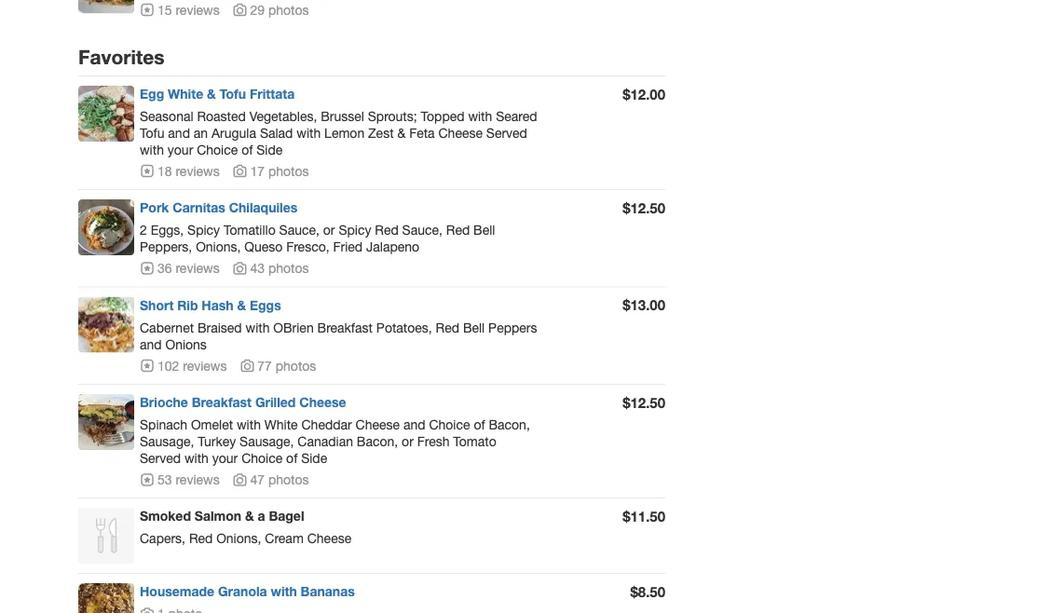 Task type: vqa. For each thing, say whether or not it's contained in the screenshot.
Sausage, to the right
yes



Task type: describe. For each thing, give the bounding box(es) containing it.
cheddar
[[302, 417, 352, 432]]

77
[[258, 358, 272, 373]]

reviews right 15
[[176, 2, 220, 17]]

reviews for carnitas
[[176, 261, 220, 276]]

0 horizontal spatial tofu
[[140, 125, 165, 141]]

salmon
[[195, 509, 242, 524]]

breakfast inside brioche breakfast grilled cheese spinach omelet with white cheddar cheese and choice of bacon, sausage, turkey sausage, canadian bacon, or fresh tomato served with your choice of side
[[192, 395, 252, 410]]

pork carnitas chilaquiles 2 eggs, spicy tomatillo sauce, or spicy red sauce, red bell peppers, onions, queso fresco, fried jalapeno
[[140, 200, 495, 255]]

capers,
[[140, 531, 186, 546]]

pork carnitas chilaquiles link
[[140, 200, 298, 215]]

short rib hash & eggs link
[[140, 297, 281, 313]]

bell inside short rib hash & eggs cabernet braised with obrien breakfast potatoes, red bell peppers and onions
[[463, 320, 485, 335]]

with down 'brioche breakfast grilled cheese' link
[[237, 417, 261, 432]]

granola
[[218, 584, 267, 600]]

seared
[[496, 108, 537, 124]]

2 spicy from the left
[[339, 222, 371, 238]]

47
[[250, 472, 265, 487]]

egg
[[140, 86, 164, 101]]

43 photos link
[[233, 261, 309, 276]]

arugula
[[212, 125, 256, 141]]

brioche
[[140, 395, 188, 410]]

side inside egg white & tofu frittata seasonal roasted vegetables, brussel sprouts; topped with seared tofu and an arugula salad with lemon zest & feta cheese served with your choice of side
[[257, 142, 283, 157]]

1 horizontal spatial bacon,
[[489, 417, 530, 432]]

topped
[[421, 108, 465, 124]]

reviews for breakfast
[[176, 472, 220, 487]]

housemade granola with bananas link
[[140, 584, 355, 600]]

roasted
[[197, 108, 246, 124]]

$13.00
[[623, 297, 666, 314]]

chilaquiles
[[229, 200, 298, 215]]

brioche breakfast grilled cheese spinach omelet with white cheddar cheese and choice of bacon, sausage, turkey sausage, canadian bacon, or fresh tomato served with your choice of side
[[140, 395, 530, 466]]

photos for egg white & tofu frittata
[[268, 163, 309, 179]]

served inside egg white & tofu frittata seasonal roasted vegetables, brussel sprouts; topped with seared tofu and an arugula salad with lemon zest & feta cheese served with your choice of side
[[487, 125, 528, 141]]

onions, inside smoked salmon & a bagel capers, red onions, cream cheese
[[216, 531, 261, 546]]

peppers,
[[140, 239, 192, 255]]

47 photos
[[250, 472, 309, 487]]

sprouts;
[[368, 108, 417, 124]]

29 photos
[[250, 2, 309, 17]]

eggs,
[[151, 222, 184, 238]]

2
[[140, 222, 147, 238]]

short rib hash & eggs cabernet braised with obrien breakfast potatoes, red bell peppers and onions
[[140, 297, 537, 352]]

housemade
[[140, 584, 215, 600]]

102 reviews link
[[140, 358, 227, 373]]

bagel
[[269, 509, 304, 524]]

choice inside egg white & tofu frittata seasonal roasted vegetables, brussel sprouts; topped with seared tofu and an arugula salad with lemon zest & feta cheese served with your choice of side
[[197, 142, 238, 157]]

and for $13.00
[[140, 336, 162, 352]]

with down vegetables,
[[297, 125, 321, 141]]

$12.00
[[623, 86, 666, 102]]

fresh
[[417, 434, 450, 449]]

cheese right 'cheddar' at the left bottom of the page
[[356, 417, 400, 432]]

2 sausage, from the left
[[240, 434, 294, 449]]

tomatillo
[[224, 222, 276, 238]]

cheese inside egg white & tofu frittata seasonal roasted vegetables, brussel sprouts; topped with seared tofu and an arugula salad with lemon zest & feta cheese served with your choice of side
[[439, 125, 483, 141]]

reviews for white
[[176, 163, 220, 179]]

36 reviews link
[[140, 261, 220, 276]]

an
[[194, 125, 208, 141]]

17 photos link
[[233, 163, 309, 179]]

reviews for rib
[[183, 358, 227, 373]]

36
[[158, 261, 172, 276]]

36 reviews
[[158, 261, 220, 276]]

18 reviews
[[158, 163, 220, 179]]

feta
[[409, 125, 435, 141]]

potatoes,
[[376, 320, 432, 335]]

carnitas
[[173, 200, 225, 215]]

2 sauce, from the left
[[402, 222, 443, 238]]

omelet
[[191, 417, 233, 432]]

2 horizontal spatial of
[[474, 417, 485, 432]]

$12.50 for pork carnitas chilaquiles 2 eggs, spicy tomatillo sauce, or spicy red sauce, red bell peppers, onions, queso fresco, fried jalapeno
[[623, 200, 666, 216]]

spinach
[[140, 417, 187, 432]]

cabernet
[[140, 320, 194, 335]]

$11.50
[[623, 508, 666, 525]]

77 photos
[[258, 358, 316, 373]]

or inside brioche breakfast grilled cheese spinach omelet with white cheddar cheese and choice of bacon, sausage, turkey sausage, canadian bacon, or fresh tomato served with your choice of side
[[402, 434, 414, 449]]

egg white & tofu frittata link
[[140, 86, 295, 101]]

& down sprouts;
[[398, 125, 406, 141]]

a
[[258, 509, 265, 524]]

turkey
[[198, 434, 236, 449]]

53 reviews link
[[140, 472, 220, 487]]

onions, inside pork carnitas chilaquiles 2 eggs, spicy tomatillo sauce, or spicy red sauce, red bell peppers, onions, queso fresco, fried jalapeno
[[196, 239, 241, 255]]

and inside brioche breakfast grilled cheese spinach omelet with white cheddar cheese and choice of bacon, sausage, turkey sausage, canadian bacon, or fresh tomato served with your choice of side
[[404, 417, 426, 432]]

brioche breakfast grilled cheese link
[[140, 395, 346, 410]]

1 vertical spatial bacon,
[[357, 434, 398, 449]]

of inside egg white & tofu frittata seasonal roasted vegetables, brussel sprouts; topped with seared tofu and an arugula salad with lemon zest & feta cheese served with your choice of side
[[242, 142, 253, 157]]

18
[[158, 163, 172, 179]]

smoked
[[140, 509, 191, 524]]

102 reviews
[[158, 358, 227, 373]]



Task type: locate. For each thing, give the bounding box(es) containing it.
2 horizontal spatial choice
[[429, 417, 470, 432]]

reviews right "18"
[[176, 163, 220, 179]]

1 horizontal spatial served
[[487, 125, 528, 141]]

jalapeno
[[366, 239, 420, 255]]

1 vertical spatial side
[[301, 451, 327, 466]]

18 reviews link
[[140, 163, 220, 179]]

1 vertical spatial tofu
[[140, 125, 165, 141]]

onions, down tomatillo
[[196, 239, 241, 255]]

and inside short rib hash & eggs cabernet braised with obrien breakfast potatoes, red bell peppers and onions
[[140, 336, 162, 352]]

1 $12.50 from the top
[[623, 200, 666, 216]]

spicy down the carnitas
[[187, 222, 220, 238]]

0 vertical spatial bacon,
[[489, 417, 530, 432]]

0 vertical spatial choice
[[197, 142, 238, 157]]

1 horizontal spatial sausage,
[[240, 434, 294, 449]]

0 vertical spatial and
[[168, 125, 190, 141]]

1 sausage, from the left
[[140, 434, 194, 449]]

photos down fresco,
[[268, 261, 309, 276]]

peppers
[[489, 320, 537, 335]]

bananas
[[301, 584, 355, 600]]

0 horizontal spatial breakfast
[[192, 395, 252, 410]]

breakfast up omelet
[[192, 395, 252, 410]]

red inside smoked salmon & a bagel capers, red onions, cream cheese
[[189, 531, 213, 546]]

tomato
[[453, 434, 497, 449]]

cheese inside smoked salmon & a bagel capers, red onions, cream cheese
[[307, 531, 352, 546]]

$12.50
[[623, 200, 666, 216], [623, 394, 666, 411]]

of
[[242, 142, 253, 157], [474, 417, 485, 432], [286, 451, 298, 466]]

1 horizontal spatial your
[[212, 451, 238, 466]]

1 vertical spatial of
[[474, 417, 485, 432]]

0 vertical spatial of
[[242, 142, 253, 157]]

1 horizontal spatial sauce,
[[402, 222, 443, 238]]

or inside pork carnitas chilaquiles 2 eggs, spicy tomatillo sauce, or spicy red sauce, red bell peppers, onions, queso fresco, fried jalapeno
[[323, 222, 335, 238]]

0 vertical spatial or
[[323, 222, 335, 238]]

$8.50
[[631, 584, 666, 601]]

served down seared
[[487, 125, 528, 141]]

spicy
[[187, 222, 220, 238], [339, 222, 371, 238]]

choice
[[197, 142, 238, 157], [429, 417, 470, 432], [242, 451, 283, 466]]

1 vertical spatial and
[[140, 336, 162, 352]]

0 vertical spatial served
[[487, 125, 528, 141]]

tofu up roasted
[[220, 86, 246, 101]]

side
[[257, 142, 283, 157], [301, 451, 327, 466]]

1 vertical spatial your
[[212, 451, 238, 466]]

side down canadian
[[301, 451, 327, 466]]

photos right '29'
[[268, 2, 309, 17]]

sauce, up jalapeno
[[402, 222, 443, 238]]

white inside egg white & tofu frittata seasonal roasted vegetables, brussel sprouts; topped with seared tofu and an arugula salad with lemon zest & feta cheese served with your choice of side
[[168, 86, 203, 101]]

1 horizontal spatial of
[[286, 451, 298, 466]]

1 horizontal spatial side
[[301, 451, 327, 466]]

your inside egg white & tofu frittata seasonal roasted vegetables, brussel sprouts; topped with seared tofu and an arugula salad with lemon zest & feta cheese served with your choice of side
[[168, 142, 193, 157]]

1 vertical spatial onions,
[[216, 531, 261, 546]]

choice down an
[[197, 142, 238, 157]]

0 vertical spatial breakfast
[[317, 320, 373, 335]]

salad
[[260, 125, 293, 141]]

sausage, up the 47 photos link
[[240, 434, 294, 449]]

with right 'granola'
[[271, 584, 297, 600]]

reviews right the 53
[[176, 472, 220, 487]]

& left eggs
[[237, 297, 246, 313]]

2 vertical spatial of
[[286, 451, 298, 466]]

obrien
[[273, 320, 314, 335]]

bacon,
[[489, 417, 530, 432], [357, 434, 398, 449]]

43
[[250, 261, 265, 276]]

or
[[323, 222, 335, 238], [402, 434, 414, 449]]

photos right 47
[[268, 472, 309, 487]]

sausage, down spinach
[[140, 434, 194, 449]]

or up fried
[[323, 222, 335, 238]]

photos for brioche breakfast grilled cheese
[[268, 472, 309, 487]]

frittata
[[250, 86, 295, 101]]

1 vertical spatial bell
[[463, 320, 485, 335]]

1 horizontal spatial breakfast
[[317, 320, 373, 335]]

0 vertical spatial side
[[257, 142, 283, 157]]

1 horizontal spatial choice
[[242, 451, 283, 466]]

spicy up fried
[[339, 222, 371, 238]]

red
[[375, 222, 399, 238], [446, 222, 470, 238], [436, 320, 460, 335], [189, 531, 213, 546]]

served
[[487, 125, 528, 141], [140, 451, 181, 466]]

housemade granola with bananas
[[140, 584, 355, 600]]

0 vertical spatial bell
[[474, 222, 495, 238]]

1 vertical spatial breakfast
[[192, 395, 252, 410]]

onions,
[[196, 239, 241, 255], [216, 531, 261, 546]]

and for $12.00
[[168, 125, 190, 141]]

choice up 47
[[242, 451, 283, 466]]

photos for pork carnitas chilaquiles
[[268, 261, 309, 276]]

53 reviews
[[158, 472, 220, 487]]

and inside egg white & tofu frittata seasonal roasted vegetables, brussel sprouts; topped with seared tofu and an arugula salad with lemon zest & feta cheese served with your choice of side
[[168, 125, 190, 141]]

braised
[[198, 320, 242, 335]]

bacon, right canadian
[[357, 434, 398, 449]]

43 photos
[[250, 261, 309, 276]]

1 vertical spatial served
[[140, 451, 181, 466]]

breakfast right the obrien
[[317, 320, 373, 335]]

onions, down salmon
[[216, 531, 261, 546]]

77 photos link
[[240, 358, 316, 373]]

and down cabernet
[[140, 336, 162, 352]]

with up 53 reviews
[[185, 451, 209, 466]]

1 vertical spatial $12.50
[[623, 394, 666, 411]]

cream
[[265, 531, 304, 546]]

& inside short rib hash & eggs cabernet braised with obrien breakfast potatoes, red bell peppers and onions
[[237, 297, 246, 313]]

of down arugula
[[242, 142, 253, 157]]

your inside brioche breakfast grilled cheese spinach omelet with white cheddar cheese and choice of bacon, sausage, turkey sausage, canadian bacon, or fresh tomato served with your choice of side
[[212, 451, 238, 466]]

sauce, up fresco,
[[279, 222, 320, 238]]

0 horizontal spatial choice
[[197, 142, 238, 157]]

seasonal
[[140, 108, 194, 124]]

0 horizontal spatial spicy
[[187, 222, 220, 238]]

served inside brioche breakfast grilled cheese spinach omelet with white cheddar cheese and choice of bacon, sausage, turkey sausage, canadian bacon, or fresh tomato served with your choice of side
[[140, 451, 181, 466]]

with
[[468, 108, 493, 124], [297, 125, 321, 141], [140, 142, 164, 157], [246, 320, 270, 335], [237, 417, 261, 432], [185, 451, 209, 466], [271, 584, 297, 600]]

cheese right cream
[[307, 531, 352, 546]]

&
[[207, 86, 216, 101], [398, 125, 406, 141], [237, 297, 246, 313], [245, 509, 254, 524]]

1 vertical spatial white
[[265, 417, 298, 432]]

0 horizontal spatial your
[[168, 142, 193, 157]]

photos for short rib hash & eggs
[[276, 358, 316, 373]]

2 vertical spatial and
[[404, 417, 426, 432]]

0 vertical spatial your
[[168, 142, 193, 157]]

choice up fresh
[[429, 417, 470, 432]]

pork
[[140, 200, 169, 215]]

1 sauce, from the left
[[279, 222, 320, 238]]

$12.50 for brioche breakfast grilled cheese spinach omelet with white cheddar cheese and choice of bacon, sausage, turkey sausage, canadian bacon, or fresh tomato served with your choice of side
[[623, 394, 666, 411]]

lemon
[[325, 125, 365, 141]]

canadian
[[298, 434, 353, 449]]

102
[[158, 358, 179, 373]]

hash
[[202, 297, 234, 313]]

0 horizontal spatial or
[[323, 222, 335, 238]]

0 vertical spatial white
[[168, 86, 203, 101]]

0 horizontal spatial side
[[257, 142, 283, 157]]

queso
[[245, 239, 283, 255]]

bell
[[474, 222, 495, 238], [463, 320, 485, 335]]

and up fresh
[[404, 417, 426, 432]]

reviews right "36"
[[176, 261, 220, 276]]

17 photos
[[250, 163, 309, 179]]

cheese down the topped
[[439, 125, 483, 141]]

fresco,
[[286, 239, 330, 255]]

1 spicy from the left
[[187, 222, 220, 238]]

& left 'a'
[[245, 509, 254, 524]]

2 vertical spatial choice
[[242, 451, 283, 466]]

brussel
[[321, 108, 364, 124]]

with inside short rib hash & eggs cabernet braised with obrien breakfast potatoes, red bell peppers and onions
[[246, 320, 270, 335]]

0 horizontal spatial served
[[140, 451, 181, 466]]

0 horizontal spatial white
[[168, 86, 203, 101]]

& inside smoked salmon & a bagel capers, red onions, cream cheese
[[245, 509, 254, 524]]

with up "18"
[[140, 142, 164, 157]]

photos right the 77
[[276, 358, 316, 373]]

29 photos link
[[233, 2, 309, 17]]

your up 18 reviews link
[[168, 142, 193, 157]]

0 horizontal spatial of
[[242, 142, 253, 157]]

served up the 53
[[140, 451, 181, 466]]

photos
[[268, 2, 309, 17], [268, 163, 309, 179], [268, 261, 309, 276], [276, 358, 316, 373], [268, 472, 309, 487]]

& up roasted
[[207, 86, 216, 101]]

white down grilled on the bottom
[[265, 417, 298, 432]]

rib
[[177, 297, 198, 313]]

1 horizontal spatial or
[[402, 434, 414, 449]]

and down seasonal
[[168, 125, 190, 141]]

1 horizontal spatial white
[[265, 417, 298, 432]]

egg white & tofu frittata seasonal roasted vegetables, brussel sprouts; topped with seared tofu and an arugula salad with lemon zest & feta cheese served with your choice of side
[[140, 86, 537, 157]]

1 horizontal spatial tofu
[[220, 86, 246, 101]]

red inside short rib hash & eggs cabernet braised with obrien breakfast potatoes, red bell peppers and onions
[[436, 320, 460, 335]]

17
[[250, 163, 265, 179]]

29
[[250, 2, 265, 17]]

smoked salmon & a bagel capers, red onions, cream cheese
[[140, 509, 352, 546]]

2 horizontal spatial and
[[404, 417, 426, 432]]

0 horizontal spatial sauce,
[[279, 222, 320, 238]]

with left seared
[[468, 108, 493, 124]]

fried
[[333, 239, 363, 255]]

1 horizontal spatial spicy
[[339, 222, 371, 238]]

53
[[158, 472, 172, 487]]

photos right 17
[[268, 163, 309, 179]]

0 horizontal spatial bacon,
[[357, 434, 398, 449]]

white
[[168, 86, 203, 101], [265, 417, 298, 432]]

0 vertical spatial tofu
[[220, 86, 246, 101]]

47 photos link
[[233, 472, 309, 487]]

0 horizontal spatial and
[[140, 336, 162, 352]]

favorites
[[78, 45, 165, 68]]

side inside brioche breakfast grilled cheese spinach omelet with white cheddar cheese and choice of bacon, sausage, turkey sausage, canadian bacon, or fresh tomato served with your choice of side
[[301, 451, 327, 466]]

15 reviews
[[158, 2, 220, 17]]

15
[[158, 2, 172, 17]]

with down eggs
[[246, 320, 270, 335]]

0 horizontal spatial sausage,
[[140, 434, 194, 449]]

your down the turkey
[[212, 451, 238, 466]]

white up seasonal
[[168, 86, 203, 101]]

sauce,
[[279, 222, 320, 238], [402, 222, 443, 238]]

your
[[168, 142, 193, 157], [212, 451, 238, 466]]

grilled
[[255, 395, 296, 410]]

2 $12.50 from the top
[[623, 394, 666, 411]]

1 vertical spatial choice
[[429, 417, 470, 432]]

15 reviews link
[[140, 2, 220, 17]]

0 vertical spatial $12.50
[[623, 200, 666, 216]]

onions
[[165, 336, 207, 352]]

of up tomato
[[474, 417, 485, 432]]

1 vertical spatial or
[[402, 434, 414, 449]]

1 horizontal spatial and
[[168, 125, 190, 141]]

or left fresh
[[402, 434, 414, 449]]

0 vertical spatial onions,
[[196, 239, 241, 255]]

breakfast inside short rib hash & eggs cabernet braised with obrien breakfast potatoes, red bell peppers and onions
[[317, 320, 373, 335]]

reviews down onions
[[183, 358, 227, 373]]

tofu down seasonal
[[140, 125, 165, 141]]

white inside brioche breakfast grilled cheese spinach omelet with white cheddar cheese and choice of bacon, sausage, turkey sausage, canadian bacon, or fresh tomato served with your choice of side
[[265, 417, 298, 432]]

of up the 47 photos
[[286, 451, 298, 466]]

zest
[[368, 125, 394, 141]]

bell inside pork carnitas chilaquiles 2 eggs, spicy tomatillo sauce, or spicy red sauce, red bell peppers, onions, queso fresco, fried jalapeno
[[474, 222, 495, 238]]

short
[[140, 297, 174, 313]]

cheese up 'cheddar' at the left bottom of the page
[[300, 395, 346, 410]]

bacon, up tomato
[[489, 417, 530, 432]]

vegetables,
[[250, 108, 317, 124]]

tofu
[[220, 86, 246, 101], [140, 125, 165, 141]]

side down salad
[[257, 142, 283, 157]]

eggs
[[250, 297, 281, 313]]



